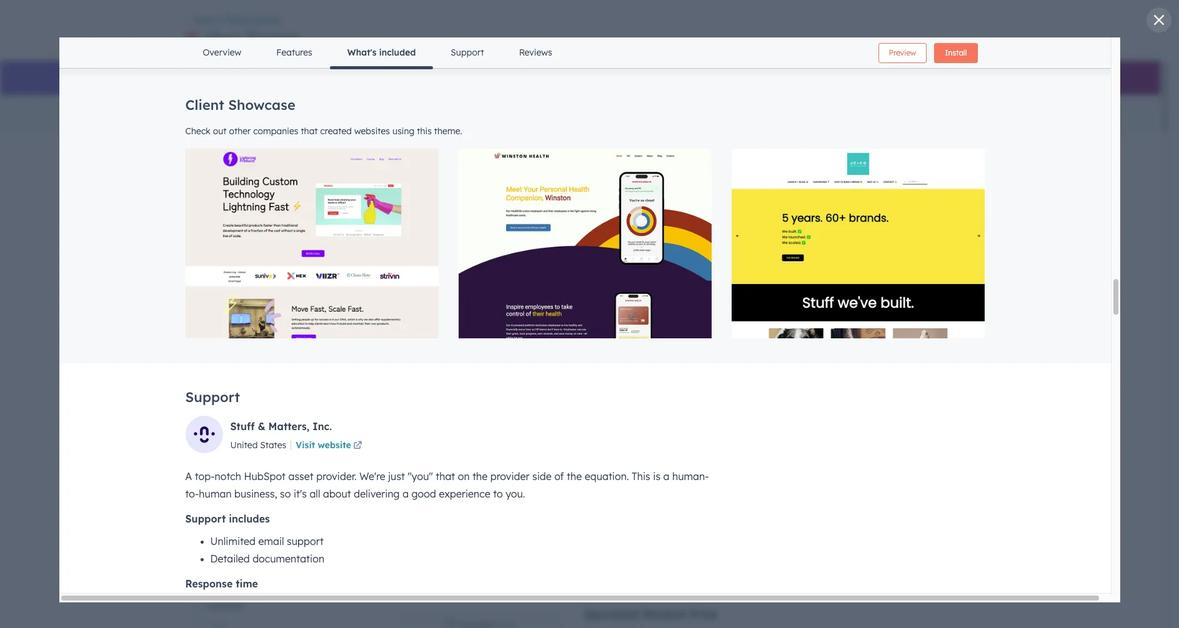 Task type: describe. For each thing, give the bounding box(es) containing it.
theme
[[225, 16, 251, 25]]

themes
[[245, 28, 300, 47]]

back
[[194, 16, 213, 25]]

to
[[215, 16, 223, 25]]

library
[[253, 16, 280, 25]]

back to theme library
[[194, 16, 280, 25]]

close image
[[1154, 15, 1164, 25]]



Task type: vqa. For each thing, say whether or not it's contained in the screenshot.
the Library
yes



Task type: locate. For each thing, give the bounding box(es) containing it.
back to theme library link
[[185, 16, 280, 25]]

shop
[[205, 28, 241, 47]]

shop themes
[[205, 28, 300, 47]]



